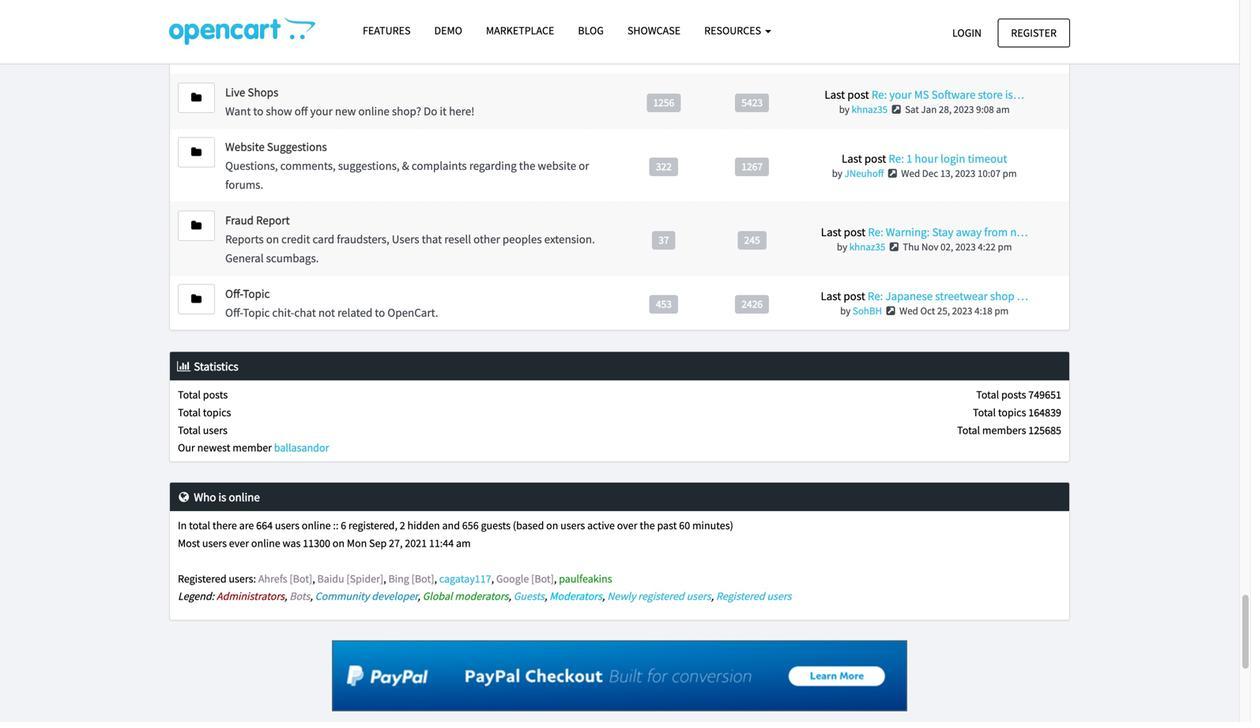 Task type: vqa. For each thing, say whether or not it's contained in the screenshot.
PM associated with timeout
yes



Task type: locate. For each thing, give the bounding box(es) containing it.
away
[[956, 224, 982, 240]]

khnaz35 link down last post re: your ms software store is…
[[852, 103, 888, 116]]

by sohbh
[[840, 304, 882, 317]]

2023 down streetwear
[[952, 304, 973, 317]]

0 vertical spatial khnaz35 link
[[852, 103, 888, 116]]

total left 'members' in the right of the page
[[957, 423, 980, 437]]

by left sohbh in the top right of the page
[[840, 304, 851, 317]]

report
[[256, 213, 290, 228]]

live shops want to show off your new online shop? do it here!
[[225, 85, 475, 119]]

khnaz35
[[852, 103, 888, 116], [849, 240, 885, 253]]

administrators
[[217, 589, 285, 604]]

is right the who at the left of the page
[[218, 490, 226, 505]]

1 horizontal spatial to
[[375, 305, 385, 320]]

0 vertical spatial pm
[[1003, 167, 1017, 180]]

sat
[[907, 29, 921, 42], [905, 103, 919, 116]]

are inside "if you require some commercial work and are will to pay then you can post your job requests here. (no selling contributions)"
[[432, 11, 448, 26]]

dec inside re: urgent help : mysql is us… sat dec 02, 2023 1:30 am
[[923, 29, 939, 42]]

am right the 9:08
[[996, 103, 1010, 116]]

guests
[[481, 519, 511, 533]]

view the latest post image for 1
[[886, 168, 899, 179]]

off-
[[225, 286, 243, 301], [225, 305, 243, 320]]

topics for total topics
[[203, 405, 231, 420]]

, left 'moderators'
[[545, 589, 547, 604]]

post left the ms
[[847, 87, 869, 102]]

1 vertical spatial registered
[[716, 589, 765, 604]]

by for last post re: warning: stay away from n…
[[837, 240, 847, 253]]

jneuhoff link
[[845, 167, 884, 180]]

1 horizontal spatial registered
[[716, 589, 765, 604]]

2023 inside re: urgent help : mysql is us… sat dec 02, 2023 1:30 am
[[956, 29, 976, 42]]

am down 656
[[456, 536, 471, 551]]

2 horizontal spatial [bot]
[[531, 572, 554, 586]]

1 02, from the top
[[941, 29, 953, 42]]

not
[[318, 305, 335, 320]]

topics
[[203, 405, 231, 420], [998, 405, 1026, 420]]

online down 664
[[251, 536, 280, 551]]

ballasandor link
[[274, 441, 329, 455]]

on right the (based
[[546, 519, 558, 533]]

2 off- from the top
[[225, 305, 243, 320]]

1 vertical spatial your
[[889, 87, 912, 102]]

2 vertical spatial to
[[375, 305, 385, 320]]

mon
[[347, 536, 367, 551]]

02,
[[941, 29, 953, 42], [941, 240, 953, 253]]

moderators
[[550, 589, 602, 604]]

0 horizontal spatial the
[[519, 158, 535, 173]]

last for last post re: 1 hour login timeout
[[842, 151, 862, 166]]

suggestions
[[267, 139, 327, 154]]

off- down off-topic link
[[225, 305, 243, 320]]

over
[[617, 519, 638, 533]]

1 vertical spatial khnaz35
[[849, 240, 885, 253]]

1 vertical spatial off-
[[225, 305, 243, 320]]

2 vertical spatial view the latest post image
[[884, 306, 897, 316]]

by khnaz35 down last post re: your ms software store is…
[[839, 103, 888, 116]]

1 vertical spatial on
[[546, 519, 558, 533]]

off-topic off-topic chit-chat not related to opencart.
[[225, 286, 438, 320]]

total users
[[178, 423, 228, 437]]

total up our on the left of page
[[178, 423, 201, 437]]

02, down re: warning: stay away from n… link
[[941, 240, 953, 253]]

pm for timeout
[[1003, 167, 1017, 180]]

wed down 1
[[901, 167, 920, 180]]

related
[[337, 305, 373, 320]]

am inside in total there are 664 users online :: 6 registered, 2 hidden and 656 guests (based on users active over the past 60 minutes) most users ever online was 11300 on mon sep 27, 2021 11:44 am
[[456, 536, 471, 551]]

re: urgent help : mysql is us… link
[[871, 13, 1024, 28]]

re: left warning:
[[868, 224, 883, 240]]

0 horizontal spatial on
[[266, 232, 279, 247]]

am down us…
[[998, 29, 1012, 42]]

is
[[992, 13, 999, 28], [218, 490, 226, 505]]

post left warning:
[[844, 224, 866, 240]]

5423
[[742, 96, 763, 109]]

cagatay117 link
[[439, 572, 491, 586]]

0 horizontal spatial [bot]
[[290, 572, 312, 586]]

registered,
[[348, 519, 398, 533]]

total up 'members' in the right of the page
[[973, 405, 996, 420]]

total for total members 125685
[[957, 423, 980, 437]]

the inside website suggestions questions, comments, suggestions, & complaints regarding the website or forums.
[[519, 158, 535, 173]]

in
[[178, 519, 187, 533]]

1 horizontal spatial you
[[528, 11, 547, 26]]

by left jneuhoff
[[832, 167, 843, 180]]

paypal payment gateway image
[[332, 641, 907, 712]]

posts up total topics 164839
[[1001, 388, 1026, 402]]

thu
[[903, 240, 920, 253]]

is up 1:30 at the top right of page
[[992, 13, 999, 28]]

0 horizontal spatial is
[[218, 490, 226, 505]]

live shops image
[[191, 92, 202, 103]]

the left website
[[519, 158, 535, 173]]

0 vertical spatial to
[[470, 11, 480, 26]]

[bot] up global
[[411, 572, 434, 586]]

comments,
[[280, 158, 336, 173]]

02, down re: urgent help : mysql is us… link in the right of the page
[[941, 29, 953, 42]]

2023 for shop
[[952, 304, 973, 317]]

total up total topics 164839
[[976, 388, 999, 402]]

11300
[[303, 536, 330, 551]]

to inside 'off-topic off-topic chit-chat not related to opencart.'
[[375, 305, 385, 320]]

2 topic from the top
[[243, 305, 270, 320]]

view the latest post image down last post re: your ms software store is…
[[890, 104, 903, 115]]

warning:
[[886, 224, 930, 240]]

our
[[178, 441, 195, 455]]

by left view the latest post icon
[[837, 240, 847, 253]]

sohbh
[[853, 304, 882, 317]]

your up (no
[[225, 30, 248, 45]]

1 horizontal spatial is
[[992, 13, 999, 28]]

registered up 'legend:'
[[178, 572, 227, 586]]

2 horizontal spatial to
[[470, 11, 480, 26]]

to right related
[[375, 305, 385, 320]]

newest
[[197, 441, 230, 455]]

re: left the ms
[[872, 87, 887, 102]]

global moderators link
[[423, 589, 509, 604]]

your left the ms
[[889, 87, 912, 102]]

, left the baidu
[[312, 572, 315, 586]]

on down the report at the top of the page
[[266, 232, 279, 247]]

khnaz35 link
[[852, 103, 888, 116], [849, 240, 885, 253]]

posts up total topics
[[203, 388, 228, 402]]

0 vertical spatial the
[[519, 158, 535, 173]]

total up total topics
[[178, 388, 201, 402]]

, left google
[[491, 572, 494, 586]]

post up jneuhoff link
[[865, 151, 886, 166]]

1256
[[653, 96, 674, 109]]

re: left urgent
[[871, 13, 887, 28]]

, left bing
[[383, 572, 386, 586]]

posts
[[203, 388, 228, 402], [1001, 388, 1026, 402]]

requests
[[268, 30, 311, 45]]

commercial
[[322, 11, 381, 26]]

wed for 1
[[901, 167, 920, 180]]

opencart.
[[388, 305, 438, 320]]

0 vertical spatial and
[[411, 11, 430, 26]]

0 vertical spatial on
[[266, 232, 279, 247]]

, left registered users "link"
[[711, 589, 714, 604]]

0 horizontal spatial and
[[411, 11, 430, 26]]

registered
[[178, 572, 227, 586], [716, 589, 765, 604]]

1 vertical spatial by khnaz35
[[837, 240, 885, 253]]

0 vertical spatial off-
[[225, 286, 243, 301]]

[bot] up bots
[[290, 572, 312, 586]]

topic down general at the top left
[[243, 286, 270, 301]]

hour
[[915, 151, 938, 166]]

you right if
[[234, 11, 253, 26]]

749651
[[1028, 388, 1061, 402]]

2 you from the left
[[528, 11, 547, 26]]

1 vertical spatial to
[[253, 104, 263, 119]]

website
[[538, 158, 576, 173]]

0 horizontal spatial you
[[234, 11, 253, 26]]

28,
[[939, 103, 952, 116]]

1 vertical spatial khnaz35 link
[[849, 240, 885, 253]]

1 vertical spatial am
[[996, 103, 1010, 116]]

online inside the live shops want to show off your new online shop? do it here!
[[358, 104, 390, 119]]

pm down "from"
[[998, 240, 1012, 253]]

fraud report link
[[225, 213, 290, 228]]

by up by jneuhoff
[[839, 103, 850, 116]]

0 horizontal spatial your
[[225, 30, 248, 45]]

, up moderators 'link'
[[554, 572, 557, 586]]

japanese
[[886, 289, 933, 304]]

post up by sohbh
[[844, 289, 865, 304]]

0 horizontal spatial registered
[[178, 572, 227, 586]]

0 vertical spatial sat
[[907, 29, 921, 42]]

1 horizontal spatial posts
[[1001, 388, 1026, 402]]

1 horizontal spatial your
[[310, 104, 333, 119]]

re: up sohbh link
[[868, 289, 883, 304]]

1 off- from the top
[[225, 286, 243, 301]]

ms
[[914, 87, 929, 102]]

khnaz35 left view the latest post icon
[[849, 240, 885, 253]]

view the latest post image right sohbh link
[[884, 306, 897, 316]]

0 horizontal spatial to
[[253, 104, 263, 119]]

(based
[[513, 519, 544, 533]]

sat jan 28, 2023 9:08 am
[[905, 103, 1010, 116]]

1 horizontal spatial topics
[[998, 405, 1026, 420]]

bar chart image
[[176, 360, 191, 372]]

who is online
[[191, 490, 260, 505]]

total posts
[[178, 388, 228, 402]]

1 vertical spatial the
[[640, 519, 655, 533]]

0 vertical spatial am
[[998, 29, 1012, 42]]

0 horizontal spatial posts
[[203, 388, 228, 402]]

total up total users
[[178, 405, 201, 420]]

streetwear
[[935, 289, 988, 304]]

you left can on the top of page
[[528, 11, 547, 26]]

website suggestions questions, comments, suggestions, & complaints regarding the website or forums.
[[225, 139, 589, 192]]

am
[[998, 29, 1012, 42], [996, 103, 1010, 116], [456, 536, 471, 551]]

khnaz35 link left view the latest post icon
[[849, 240, 885, 253]]

urgent
[[889, 13, 923, 28]]

last for last post re: japanese streetwear shop …
[[821, 289, 841, 304]]

khnaz35 down last post re: your ms software store is…
[[852, 103, 888, 116]]

re: for re: your ms software store is…
[[872, 87, 887, 102]]

complaints
[[412, 158, 467, 173]]

[bot] up guests link
[[531, 572, 554, 586]]

1:30
[[978, 29, 996, 42]]

27,
[[389, 536, 403, 551]]

re: for re: japanese streetwear shop …
[[868, 289, 883, 304]]

am inside re: urgent help : mysql is us… sat dec 02, 2023 1:30 am
[[998, 29, 1012, 42]]

2 posts from the left
[[1001, 388, 1026, 402]]

dec down hour
[[922, 167, 938, 180]]

pm right 10:07
[[1003, 167, 1017, 180]]

dec down help
[[923, 29, 939, 42]]

your inside "if you require some commercial work and are will to pay then you can post your job requests here. (no selling contributions)"
[[225, 30, 248, 45]]

2 vertical spatial pm
[[995, 304, 1009, 317]]

1 vertical spatial dec
[[922, 167, 938, 180]]

and left 656
[[442, 519, 460, 533]]

your
[[225, 30, 248, 45], [889, 87, 912, 102], [310, 104, 333, 119]]

off- down general at the top left
[[225, 286, 243, 301]]

to right will
[[470, 11, 480, 26]]

by khnaz35 left view the latest post icon
[[837, 240, 885, 253]]

mysql
[[955, 13, 989, 28]]

1 vertical spatial is
[[218, 490, 226, 505]]

pm for …
[[995, 304, 1009, 317]]

1
[[906, 151, 912, 166]]

sat left jan
[[905, 103, 919, 116]]

0 vertical spatial by khnaz35
[[839, 103, 888, 116]]

view the latest post image
[[890, 104, 903, 115], [886, 168, 899, 179], [884, 306, 897, 316]]

re: left 1
[[889, 151, 904, 166]]

fraud report image
[[191, 220, 202, 231]]

1 horizontal spatial are
[[432, 11, 448, 26]]

0 horizontal spatial topics
[[203, 405, 231, 420]]

khnaz35 link for re: warning: stay away from n…
[[849, 240, 885, 253]]

reports
[[225, 232, 264, 247]]

1 vertical spatial 02,
[[941, 240, 953, 253]]

community
[[315, 589, 369, 604]]

are left will
[[432, 11, 448, 26]]

n…
[[1010, 224, 1028, 240]]

post right can on the top of page
[[569, 11, 591, 26]]

topic down off-topic link
[[243, 305, 270, 320]]

2 vertical spatial am
[[456, 536, 471, 551]]

, left community
[[310, 589, 313, 604]]

1 vertical spatial view the latest post image
[[886, 168, 899, 179]]

0 vertical spatial dec
[[923, 29, 939, 42]]

last for last post re: warning: stay away from n…
[[821, 224, 841, 240]]

wed down the japanese
[[899, 304, 918, 317]]

1 horizontal spatial the
[[640, 519, 655, 533]]

post inside "if you require some commercial work and are will to pay then you can post your job requests here. (no selling contributions)"
[[569, 11, 591, 26]]

and right work
[[411, 11, 430, 26]]

0 vertical spatial topic
[[243, 286, 270, 301]]

globe image
[[176, 491, 191, 503]]

are left 664
[[239, 519, 254, 533]]

2023 for software
[[954, 103, 974, 116]]

1 vertical spatial pm
[[998, 240, 1012, 253]]

1 horizontal spatial [bot]
[[411, 572, 434, 586]]

pm down shop
[[995, 304, 1009, 317]]

live shops link
[[225, 85, 278, 100]]

1 posts from the left
[[203, 388, 228, 402]]

to down shops
[[253, 104, 263, 119]]

[spider]
[[347, 572, 383, 586]]

guests
[[514, 589, 545, 604]]

0 horizontal spatial are
[[239, 519, 254, 533]]

topics up total members 125685 on the bottom right of the page
[[998, 405, 1026, 420]]

2 topics from the left
[[998, 405, 1026, 420]]

1 vertical spatial sat
[[905, 103, 919, 116]]

2023 down the software
[[954, 103, 974, 116]]

2 vertical spatial your
[[310, 104, 333, 119]]

2023 down mysql
[[956, 29, 976, 42]]

will
[[450, 11, 468, 26]]

2 horizontal spatial on
[[546, 519, 558, 533]]

total for total topics
[[178, 405, 201, 420]]

view the latest post image right jneuhoff
[[886, 168, 899, 179]]

2023 right 13,
[[955, 167, 976, 180]]

0 vertical spatial khnaz35
[[852, 103, 888, 116]]

1 horizontal spatial and
[[442, 519, 460, 533]]

0 vertical spatial are
[[432, 11, 448, 26]]

on down :: on the bottom of the page
[[333, 536, 345, 551]]

registered down minutes)
[[716, 589, 765, 604]]

0 vertical spatial is
[[992, 13, 999, 28]]

wed for japanese
[[899, 304, 918, 317]]

the left past
[[640, 519, 655, 533]]

0 vertical spatial view the latest post image
[[890, 104, 903, 115]]

topics down total posts
[[203, 405, 231, 420]]

on
[[266, 232, 279, 247], [546, 519, 558, 533], [333, 536, 345, 551]]

register
[[1011, 26, 1057, 40]]

0 vertical spatial 02,
[[941, 29, 953, 42]]

extension.
[[544, 232, 595, 247]]

2 vertical spatial on
[[333, 536, 345, 551]]

login
[[952, 26, 982, 40]]

online right 'new'
[[358, 104, 390, 119]]

1 vertical spatial are
[[239, 519, 254, 533]]

sat down urgent
[[907, 29, 921, 42]]

0 vertical spatial wed
[[901, 167, 920, 180]]

2023 down 'away'
[[955, 240, 976, 253]]

0 vertical spatial your
[[225, 30, 248, 45]]

1 vertical spatial topic
[[243, 305, 270, 320]]

[bot]
[[290, 572, 312, 586], [411, 572, 434, 586], [531, 572, 554, 586]]

1 topics from the left
[[203, 405, 231, 420]]

2 horizontal spatial your
[[889, 87, 912, 102]]

topic
[[243, 286, 270, 301], [243, 305, 270, 320]]

1 vertical spatial wed
[[899, 304, 918, 317]]

total topics
[[178, 405, 231, 420]]

1 vertical spatial and
[[442, 519, 460, 533]]

your right off
[[310, 104, 333, 119]]

scumbags.
[[266, 251, 319, 266]]



Task type: describe. For each thing, give the bounding box(es) containing it.
post for last post re: warning: stay away from n…
[[844, 224, 866, 240]]

total for total posts 749651
[[976, 388, 999, 402]]

to inside "if you require some commercial work and are will to pay then you can post your job requests here. (no selling contributions)"
[[470, 11, 480, 26]]

online up 11300 at the left
[[302, 519, 331, 533]]

show
[[266, 104, 292, 119]]

moderators link
[[550, 589, 602, 604]]

, left 'newly'
[[602, 589, 605, 604]]

our newest member ballasandor
[[178, 441, 329, 455]]

02, inside re: urgent help : mysql is us… sat dec 02, 2023 1:30 am
[[941, 29, 953, 42]]

website
[[225, 139, 265, 154]]

post for last post re: japanese streetwear shop …
[[844, 289, 865, 304]]

25,
[[937, 304, 950, 317]]

baidu
[[317, 572, 344, 586]]

oct
[[920, 304, 935, 317]]

live
[[225, 85, 245, 100]]

0 vertical spatial registered
[[178, 572, 227, 586]]

online up the there
[[229, 490, 260, 505]]

re: inside re: urgent help : mysql is us… sat dec 02, 2023 1:30 am
[[871, 13, 887, 28]]

2 02, from the top
[[941, 240, 953, 253]]

newly registered users link
[[607, 589, 711, 604]]

features link
[[351, 17, 422, 44]]

contributions)
[[281, 49, 353, 64]]

total for total users
[[178, 423, 201, 437]]

is inside re: urgent help : mysql is us… sat dec 02, 2023 1:30 am
[[992, 13, 999, 28]]

questions,
[[225, 158, 278, 173]]

re: for re: 1 hour login timeout
[[889, 151, 904, 166]]

post for last post re: 1 hour login timeout
[[865, 151, 886, 166]]

that
[[422, 232, 442, 247]]

members
[[982, 423, 1026, 437]]

2426
[[742, 297, 763, 311]]

shop
[[990, 289, 1015, 304]]

last for last post re: your ms software store is…
[[825, 87, 845, 102]]

1267
[[742, 160, 763, 173]]

on inside fraud report reports on credit card fraudsters, users that resell other peoples extension. general scumbags.
[[266, 232, 279, 247]]

it
[[440, 104, 447, 119]]

by for last post re: japanese streetwear shop …
[[840, 304, 851, 317]]

website suggestions image
[[191, 147, 202, 158]]

by khnaz35 for re: warning: stay away from n…
[[837, 240, 885, 253]]

1 horizontal spatial on
[[333, 536, 345, 551]]

selling
[[245, 49, 279, 64]]

total for total posts
[[178, 388, 201, 402]]

total for total topics 164839
[[973, 405, 996, 420]]

pay
[[483, 11, 501, 26]]

11:44
[[429, 536, 454, 551]]

re: for re: warning: stay away from n…
[[868, 224, 883, 240]]

do
[[424, 104, 437, 119]]

here.
[[313, 30, 338, 45]]

peoples
[[503, 232, 542, 247]]

jneuhoff
[[845, 167, 884, 180]]

the inside in total there are 664 users online :: 6 registered, 2 hidden and 656 guests (based on users active over the past 60 minutes) most users ever online was 11300 on mon sep 27, 2021 11:44 am
[[640, 519, 655, 533]]

website suggestions link
[[225, 139, 327, 154]]

ever
[[229, 536, 249, 551]]

37
[[659, 233, 669, 247]]

ballasandor
[[274, 441, 329, 455]]

most
[[178, 536, 200, 551]]

want
[[225, 104, 251, 119]]

re: 1 hour login timeout link
[[889, 151, 1007, 166]]

and inside in total there are 664 users online :: 6 registered, 2 hidden and 656 guests (based on users active over the past 60 minutes) most users ever online was 11300 on mon sep 27, 2021 11:44 am
[[442, 519, 460, 533]]

view the latest post image for your
[[890, 104, 903, 115]]

users:
[[229, 572, 256, 586]]

bing
[[388, 572, 409, 586]]

re: your ms software store is… link
[[872, 87, 1024, 102]]

khnaz35 link for re: your ms software store is…
[[852, 103, 888, 116]]

active
[[587, 519, 615, 533]]

sat inside re: urgent help : mysql is us… sat dec 02, 2023 1:30 am
[[907, 29, 921, 42]]

resources
[[704, 23, 763, 38]]

there
[[213, 519, 237, 533]]

and inside "if you require some commercial work and are will to pay then you can post your job requests here. (no selling contributions)"
[[411, 11, 430, 26]]

shop?
[[392, 104, 421, 119]]

google
[[496, 572, 529, 586]]

2023 for away
[[955, 240, 976, 253]]

fraud
[[225, 213, 254, 228]]

664
[[256, 519, 273, 533]]

blog
[[578, 23, 604, 38]]

, down google
[[509, 589, 511, 604]]

resell
[[444, 232, 471, 247]]

cagatay117
[[439, 572, 491, 586]]

4:18
[[975, 304, 992, 317]]

164839
[[1028, 405, 1061, 420]]

registered
[[638, 589, 684, 604]]

newly
[[607, 589, 636, 604]]

total members 125685
[[957, 423, 1061, 437]]

us…
[[1002, 13, 1024, 28]]

&
[[402, 158, 409, 173]]

1 [bot] from the left
[[290, 572, 312, 586]]

topics for total topics 164839
[[998, 405, 1026, 420]]

paulfeakins
[[559, 572, 612, 586]]

(no
[[225, 49, 243, 64]]

, up global
[[434, 572, 437, 586]]

posts for total posts
[[203, 388, 228, 402]]

total topics 164839
[[973, 405, 1061, 420]]

view the latest post image
[[888, 242, 901, 252]]

by for last post re: 1 hour login timeout
[[832, 167, 843, 180]]

demo link
[[422, 17, 474, 44]]

from
[[984, 224, 1008, 240]]

off
[[295, 104, 308, 119]]

2 [bot] from the left
[[411, 572, 434, 586]]

card
[[313, 232, 334, 247]]

register link
[[998, 19, 1070, 47]]

khnaz35 for re: warning: stay away from n…
[[849, 240, 885, 253]]

13,
[[940, 167, 953, 180]]

fraudsters,
[[337, 232, 389, 247]]

past
[[657, 519, 677, 533]]

off-topic link
[[225, 286, 270, 301]]

pm for from
[[998, 240, 1012, 253]]

view the latest post image for japanese
[[884, 306, 897, 316]]

total
[[189, 519, 210, 533]]

to inside the live shops want to show off your new online shop? do it here!
[[253, 104, 263, 119]]

guests link
[[514, 589, 545, 604]]

post for last post re: your ms software store is…
[[847, 87, 869, 102]]

last post re: warning: stay away from n…
[[821, 224, 1028, 240]]

administrators link
[[217, 589, 285, 604]]

help
[[926, 13, 947, 28]]

community developer link
[[315, 589, 418, 604]]

off topic image
[[191, 294, 202, 305]]

453
[[656, 297, 672, 311]]

are inside in total there are 664 users online :: 6 registered, 2 hidden and 656 guests (based on users active over the past 60 minutes) most users ever online was 11300 on mon sep 27, 2021 11:44 am
[[239, 519, 254, 533]]

statistics
[[191, 359, 238, 374]]

1 you from the left
[[234, 11, 253, 26]]

2
[[400, 519, 405, 533]]

3 [bot] from the left
[[531, 572, 554, 586]]

your inside the live shops want to show off your new online shop? do it here!
[[310, 104, 333, 119]]

users
[[392, 232, 419, 247]]

3619
[[653, 22, 674, 36]]

by for last post re: your ms software store is…
[[839, 103, 850, 116]]

by khnaz35 for re: your ms software store is…
[[839, 103, 888, 116]]

, left global
[[418, 589, 420, 604]]

posts for total posts 749651
[[1001, 388, 1026, 402]]

if you require some commercial work and are will to pay then you can post your job requests here. (no selling contributions)
[[225, 11, 591, 64]]

khnaz35 for re: your ms software store is…
[[852, 103, 888, 116]]

4:22
[[978, 240, 996, 253]]

125685
[[1028, 423, 1061, 437]]

…
[[1017, 289, 1028, 304]]

, left bots
[[285, 589, 287, 604]]

2023 for login
[[955, 167, 976, 180]]

322
[[656, 160, 672, 173]]

showcase link
[[616, 17, 692, 44]]

1 topic from the top
[[243, 286, 270, 301]]



